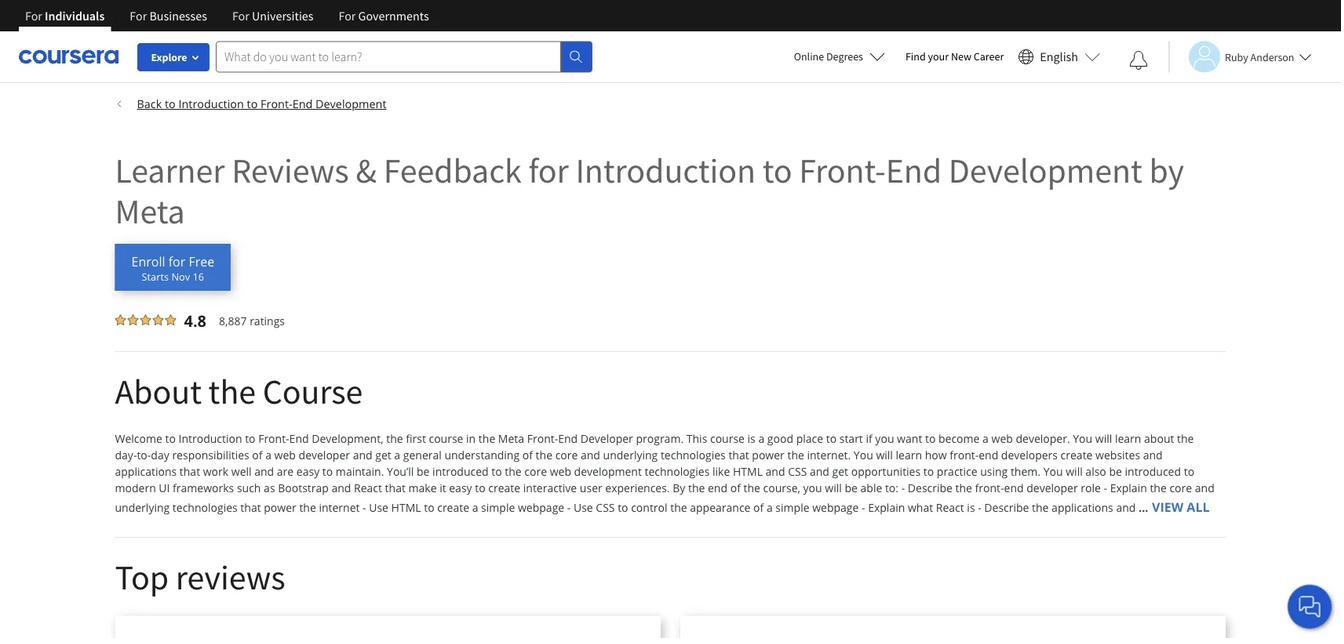 Task type: vqa. For each thing, say whether or not it's contained in the screenshot.
the 8,887
yes



Task type: locate. For each thing, give the bounding box(es) containing it.
enroll for free starts nov 16
[[131, 253, 214, 284]]

meta
[[115, 189, 185, 233], [498, 432, 524, 446]]

create up also
[[1061, 448, 1093, 463]]

1 horizontal spatial for
[[528, 148, 569, 192]]

a
[[758, 432, 764, 446], [982, 432, 989, 446], [265, 448, 271, 463], [394, 448, 400, 463], [472, 501, 478, 516], [767, 501, 773, 516]]

0 horizontal spatial meta
[[115, 189, 185, 233]]

0 vertical spatial introduction
[[179, 96, 244, 111]]

2 vertical spatial technologies
[[173, 501, 238, 516]]

1 horizontal spatial you
[[875, 432, 894, 446]]

0 horizontal spatial filled star image
[[153, 315, 164, 326]]

to
[[165, 96, 176, 111], [247, 96, 258, 111], [762, 148, 792, 192], [165, 432, 176, 446], [245, 432, 255, 446], [826, 432, 837, 446], [925, 432, 936, 446], [322, 465, 333, 479], [491, 465, 502, 479], [923, 465, 934, 479], [1184, 465, 1194, 479], [475, 481, 485, 496], [424, 501, 434, 516], [618, 501, 628, 516]]

for left universities
[[232, 8, 249, 24]]

you right course,
[[803, 481, 822, 496]]

create down understanding
[[488, 481, 520, 496]]

is
[[747, 432, 756, 446], [967, 501, 975, 516]]

underlying
[[603, 448, 658, 463], [115, 501, 170, 516]]

2 for from the left
[[130, 8, 147, 24]]

front- down using
[[975, 481, 1004, 496]]

power
[[752, 448, 785, 463], [264, 501, 296, 516]]

None search field
[[216, 41, 592, 73]]

0 horizontal spatial simple
[[481, 501, 515, 516]]

front-
[[950, 448, 979, 463], [975, 481, 1004, 496]]

react
[[354, 481, 382, 496], [936, 501, 964, 516]]

top reviews
[[115, 556, 285, 599]]

0 vertical spatial applications
[[115, 465, 177, 479]]

introduction
[[179, 96, 244, 111], [575, 148, 756, 192], [179, 432, 242, 446]]

filled star image
[[153, 315, 164, 326], [165, 315, 176, 326]]

be
[[417, 465, 430, 479], [1109, 465, 1122, 479], [845, 481, 858, 496]]

the down bootstrap
[[299, 501, 316, 516]]

how
[[925, 448, 947, 463]]

1 vertical spatial introduction
[[575, 148, 756, 192]]

0 horizontal spatial introduced
[[432, 465, 489, 479]]

for left "governments"
[[339, 8, 356, 24]]

technologies down this at the right bottom
[[661, 448, 726, 463]]

web up developers
[[991, 432, 1013, 446]]

0 vertical spatial easy
[[296, 465, 320, 479]]

is left good
[[747, 432, 756, 446]]

technologies down frameworks
[[173, 501, 238, 516]]

and up internet
[[332, 481, 351, 496]]

use down user
[[574, 501, 593, 516]]

experiences.
[[605, 481, 670, 496]]

for for individuals
[[25, 8, 42, 24]]

1 horizontal spatial you
[[1043, 465, 1063, 479]]

end up using
[[979, 448, 998, 463]]

2 horizontal spatial filled star image
[[140, 315, 151, 326]]

for left individuals
[[25, 8, 42, 24]]

web up interactive
[[550, 465, 571, 479]]

1 use from the left
[[369, 501, 388, 516]]

developer down them.
[[1027, 481, 1078, 496]]

explain
[[1110, 481, 1147, 496], [868, 501, 905, 516]]

What do you want to learn? text field
[[216, 41, 561, 73]]

applications down role
[[1052, 501, 1113, 516]]

will
[[1095, 432, 1112, 446], [876, 448, 893, 463], [1066, 465, 1083, 479], [825, 481, 842, 496]]

day-
[[115, 448, 137, 463]]

anderson
[[1250, 50, 1294, 64]]

and down internet.
[[810, 465, 829, 479]]

back to introduction to front-end development
[[137, 96, 386, 111]]

for businesses
[[130, 8, 207, 24]]

webpage down internet.
[[812, 501, 859, 516]]

introduction down back to introduction to front-end development link
[[575, 148, 756, 192]]

be left able
[[845, 481, 858, 496]]

1 vertical spatial describe
[[984, 501, 1029, 516]]

a up you'll
[[394, 448, 400, 463]]

1 simple from the left
[[481, 501, 515, 516]]

1 vertical spatial development
[[949, 148, 1142, 192]]

learn down want
[[896, 448, 922, 463]]

2 horizontal spatial create
[[1061, 448, 1093, 463]]

1 vertical spatial for
[[168, 253, 185, 270]]

1 vertical spatial meta
[[498, 432, 524, 446]]

1 horizontal spatial power
[[752, 448, 785, 463]]

0 horizontal spatial applications
[[115, 465, 177, 479]]

1 horizontal spatial create
[[488, 481, 520, 496]]

0 vertical spatial core
[[555, 448, 578, 463]]

simple down course,
[[776, 501, 809, 516]]

that up frameworks
[[180, 465, 200, 479]]

1 horizontal spatial webpage
[[812, 501, 859, 516]]

interactive
[[523, 481, 577, 496]]

0 vertical spatial developer
[[299, 448, 350, 463]]

for for governments
[[339, 8, 356, 24]]

0 horizontal spatial for
[[168, 253, 185, 270]]

3 for from the left
[[232, 8, 249, 24]]

explore button
[[137, 43, 210, 71]]

able
[[860, 481, 882, 496]]

of up appearance
[[730, 481, 741, 496]]

1 horizontal spatial css
[[788, 465, 807, 479]]

1 vertical spatial you
[[854, 448, 873, 463]]

you right them.
[[1043, 465, 1063, 479]]

underlying down modern
[[115, 501, 170, 516]]

of
[[252, 448, 263, 463], [522, 448, 533, 463], [730, 481, 741, 496], [753, 501, 764, 516]]

-
[[901, 481, 905, 496], [1104, 481, 1107, 496], [363, 501, 366, 516], [567, 501, 571, 516], [862, 501, 865, 516], [978, 501, 981, 516]]

1 vertical spatial power
[[264, 501, 296, 516]]

and
[[353, 448, 372, 463], [581, 448, 600, 463], [1143, 448, 1163, 463], [254, 465, 274, 479], [766, 465, 785, 479], [810, 465, 829, 479], [332, 481, 351, 496], [1195, 481, 1215, 496], [1116, 501, 1136, 516]]

html down make
[[391, 501, 421, 516]]

chat with us image
[[1297, 595, 1322, 620]]

developer down development,
[[299, 448, 350, 463]]

css
[[788, 465, 807, 479], [596, 501, 615, 516]]

you right if
[[875, 432, 894, 446]]

0 horizontal spatial explain
[[868, 501, 905, 516]]

1 vertical spatial css
[[596, 501, 615, 516]]

for for businesses
[[130, 8, 147, 24]]

become
[[938, 432, 980, 446]]

2 vertical spatial create
[[437, 501, 469, 516]]

1 horizontal spatial filled star image
[[165, 315, 176, 326]]

introduction inside learner reviews & feedback for introduction to front-end development by meta
[[575, 148, 756, 192]]

0 vertical spatial you
[[875, 432, 894, 446]]

you up also
[[1073, 432, 1092, 446]]

0 horizontal spatial is
[[747, 432, 756, 446]]

- down able
[[862, 501, 865, 516]]

a up as
[[265, 448, 271, 463]]

introduction inside 'welcome to introduction to front-end development, the first course in the meta front-end developer program.    this course is a good place to start if you want to become a web developer. you will learn about the day-to-day responsibilities of a web developer and get a general understanding of the core and underlying technologies that power the internet. you will learn how front-end developers create websites and applications that work well and are easy to maintain.   you'll be introduced to the core web development technologies like html and css and get opportunities to practice using them. you will also be introduced to modern ui frameworks such as bootstrap and react that make it easy to create interactive user experiences.   by the end of the course, you will be able to:  - describe the front-end developer role  - explain the core and underlying technologies that power the internet  - use html to create a simple webpage  - use css to control the appearance of a simple webpage  - explain what react is  - describe the applications and ... view all'
[[179, 432, 242, 446]]

for
[[25, 8, 42, 24], [130, 8, 147, 24], [232, 8, 249, 24], [339, 8, 356, 24]]

power down as
[[264, 501, 296, 516]]

learn up the websites
[[1115, 432, 1141, 446]]

0 vertical spatial create
[[1061, 448, 1093, 463]]

governments
[[358, 8, 429, 24]]

0 horizontal spatial developer
[[299, 448, 350, 463]]

the down practice
[[955, 481, 972, 496]]

to:
[[885, 481, 899, 496]]

0 vertical spatial html
[[733, 465, 763, 479]]

will up the websites
[[1095, 432, 1112, 446]]

degrees
[[826, 49, 863, 64]]

by
[[673, 481, 685, 496]]

1 vertical spatial learn
[[896, 448, 922, 463]]

2 introduced from the left
[[1125, 465, 1181, 479]]

css up course,
[[788, 465, 807, 479]]

0 horizontal spatial you
[[854, 448, 873, 463]]

free
[[189, 253, 214, 270]]

the left first
[[386, 432, 403, 446]]

1 horizontal spatial use
[[574, 501, 593, 516]]

career
[[974, 49, 1004, 64]]

0 horizontal spatial end
[[708, 481, 727, 496]]

find your new career link
[[898, 47, 1012, 67]]

0 horizontal spatial describe
[[908, 481, 953, 496]]

end inside learner reviews & feedback for introduction to front-end development by meta
[[886, 148, 942, 192]]

1 vertical spatial create
[[488, 481, 520, 496]]

0 vertical spatial you
[[1073, 432, 1092, 446]]

your
[[928, 49, 949, 64]]

front- down 'become'
[[950, 448, 979, 463]]

view
[[1152, 499, 1183, 516]]

meta up understanding
[[498, 432, 524, 446]]

use right internet
[[369, 501, 388, 516]]

webpage down interactive
[[518, 501, 564, 516]]

a down understanding
[[472, 501, 478, 516]]

starts
[[142, 270, 169, 284]]

be up make
[[417, 465, 430, 479]]

end
[[979, 448, 998, 463], [708, 481, 727, 496], [1004, 481, 1024, 496]]

get up you'll
[[375, 448, 391, 463]]

- right internet
[[363, 501, 366, 516]]

course
[[263, 370, 363, 413]]

introduced up it at left bottom
[[432, 465, 489, 479]]

day
[[151, 448, 169, 463]]

explore
[[151, 50, 187, 64]]

1 vertical spatial html
[[391, 501, 421, 516]]

are
[[277, 465, 294, 479]]

4 for from the left
[[339, 8, 356, 24]]

about the course
[[115, 370, 363, 413]]

0 horizontal spatial web
[[274, 448, 296, 463]]

use
[[369, 501, 388, 516], [574, 501, 593, 516]]

1 webpage from the left
[[518, 501, 564, 516]]

find
[[905, 49, 926, 64]]

0 horizontal spatial you
[[803, 481, 822, 496]]

0 vertical spatial for
[[528, 148, 569, 192]]

filled star image down enroll
[[128, 315, 138, 326]]

1 vertical spatial underlying
[[115, 501, 170, 516]]

1 vertical spatial explain
[[868, 501, 905, 516]]

about
[[115, 370, 202, 413]]

1 horizontal spatial meta
[[498, 432, 524, 446]]

1 horizontal spatial introduced
[[1125, 465, 1181, 479]]

ui
[[159, 481, 170, 496]]

for for universities
[[232, 8, 249, 24]]

find your new career
[[905, 49, 1004, 64]]

meta inside learner reviews & feedback for introduction to front-end development by meta
[[115, 189, 185, 233]]

responsibilities
[[172, 448, 249, 463]]

welcome to introduction to front-end development, the first course in the meta front-end developer program.    this course is a good place to start if you want to become a web developer. you will learn about the day-to-day responsibilities of a web developer and get a general understanding of the core and underlying technologies that power the internet. you will learn how front-end developers create websites and applications that work well and are easy to maintain.   you'll be introduced to the core web development technologies like html and css and get opportunities to practice using them. you will also be introduced to modern ui frameworks such as bootstrap and react that make it easy to create interactive user experiences.   by the end of the course, you will be able to:  - describe the front-end developer role  - explain the core and underlying technologies that power the internet  - use html to create a simple webpage  - use css to control the appearance of a simple webpage  - explain what react is  - describe the applications and ... view all
[[115, 432, 1215, 516]]

0 horizontal spatial underlying
[[115, 501, 170, 516]]

and down about
[[1143, 448, 1163, 463]]

easy right it at left bottom
[[449, 481, 472, 496]]

0 horizontal spatial course
[[429, 432, 463, 446]]

1 horizontal spatial course
[[710, 432, 745, 446]]

describe down using
[[984, 501, 1029, 516]]

0 horizontal spatial react
[[354, 481, 382, 496]]

filled star image
[[115, 315, 126, 326], [128, 315, 138, 326], [140, 315, 151, 326]]

0 horizontal spatial power
[[264, 501, 296, 516]]

1 vertical spatial core
[[524, 465, 547, 479]]

front- inside learner reviews & feedback for introduction to front-end development by meta
[[799, 148, 886, 192]]

for left businesses
[[130, 8, 147, 24]]

filled star image left 4.8
[[115, 315, 126, 326]]

8,887 ratings
[[219, 314, 285, 329]]

describe up what on the right bottom of the page
[[908, 481, 953, 496]]

underlying up development
[[603, 448, 658, 463]]

a right 'become'
[[982, 432, 989, 446]]

2 horizontal spatial you
[[1073, 432, 1092, 446]]

0 vertical spatial technologies
[[661, 448, 726, 463]]

1 horizontal spatial explain
[[1110, 481, 1147, 496]]

be down the websites
[[1109, 465, 1122, 479]]

1 for from the left
[[25, 8, 42, 24]]

development,
[[312, 432, 383, 446]]

1 horizontal spatial get
[[832, 465, 848, 479]]

and up maintain.
[[353, 448, 372, 463]]

developer
[[580, 432, 633, 446]]

create down it at left bottom
[[437, 501, 469, 516]]

0 vertical spatial is
[[747, 432, 756, 446]]

control
[[631, 501, 667, 516]]

introduced down about
[[1125, 465, 1181, 479]]

2 filled star image from the left
[[128, 315, 138, 326]]

feedback
[[383, 148, 522, 192]]

the down by at the right bottom of the page
[[670, 501, 687, 516]]

- right to:
[[901, 481, 905, 496]]

0 horizontal spatial learn
[[896, 448, 922, 463]]

it
[[440, 481, 446, 496]]

0 vertical spatial css
[[788, 465, 807, 479]]

0 vertical spatial describe
[[908, 481, 953, 496]]

explain up ...
[[1110, 481, 1147, 496]]

2 webpage from the left
[[812, 501, 859, 516]]

power down good
[[752, 448, 785, 463]]

1 horizontal spatial filled star image
[[128, 315, 138, 326]]

0 horizontal spatial development
[[315, 96, 386, 111]]

0 vertical spatial front-
[[950, 448, 979, 463]]

technologies up by at the right bottom of the page
[[645, 465, 710, 479]]

0 vertical spatial underlying
[[603, 448, 658, 463]]

the right about
[[1177, 432, 1194, 446]]

2 vertical spatial introduction
[[179, 432, 242, 446]]

1 horizontal spatial html
[[733, 465, 763, 479]]

1 vertical spatial developer
[[1027, 481, 1078, 496]]

0 horizontal spatial core
[[524, 465, 547, 479]]

0 vertical spatial meta
[[115, 189, 185, 233]]

will up opportunities
[[876, 448, 893, 463]]

general
[[403, 448, 442, 463]]

2 simple from the left
[[776, 501, 809, 516]]

online
[[794, 49, 824, 64]]

maintain.
[[336, 465, 384, 479]]

you
[[875, 432, 894, 446], [803, 481, 822, 496]]

0 horizontal spatial get
[[375, 448, 391, 463]]

development
[[315, 96, 386, 111], [949, 148, 1142, 192]]

introduction up responsibilities
[[179, 432, 242, 446]]

new
[[951, 49, 971, 64]]

meta up enroll
[[115, 189, 185, 233]]

is down practice
[[967, 501, 975, 516]]

all
[[1187, 499, 1210, 516]]

opportunities
[[851, 465, 921, 479]]

1 vertical spatial easy
[[449, 481, 472, 496]]

end down them.
[[1004, 481, 1024, 496]]

1 horizontal spatial learn
[[1115, 432, 1141, 446]]

that
[[729, 448, 749, 463], [180, 465, 200, 479], [385, 481, 406, 496], [240, 501, 261, 516]]

frameworks
[[173, 481, 234, 496]]

explain down to:
[[868, 501, 905, 516]]

1 horizontal spatial core
[[555, 448, 578, 463]]

you down if
[[854, 448, 873, 463]]

will left also
[[1066, 465, 1083, 479]]

the up view
[[1150, 481, 1167, 496]]

introduction for development
[[179, 96, 244, 111]]

0 horizontal spatial easy
[[296, 465, 320, 479]]

1 horizontal spatial web
[[550, 465, 571, 479]]

back to introduction to front-end development link
[[115, 83, 1226, 112]]

html
[[733, 465, 763, 479], [391, 501, 421, 516]]

will down internet.
[[825, 481, 842, 496]]

0 horizontal spatial use
[[369, 501, 388, 516]]

you
[[1073, 432, 1092, 446], [854, 448, 873, 463], [1043, 465, 1063, 479]]

that up like
[[729, 448, 749, 463]]

react down maintain.
[[354, 481, 382, 496]]

course left in
[[429, 432, 463, 446]]

simple
[[481, 501, 515, 516], [776, 501, 809, 516]]



Task type: describe. For each thing, give the bounding box(es) containing it.
program.
[[636, 432, 684, 446]]

online degrees button
[[781, 39, 898, 74]]

2 horizontal spatial core
[[1170, 481, 1192, 496]]

the down place in the right bottom of the page
[[787, 448, 804, 463]]

you'll
[[387, 465, 414, 479]]

universities
[[252, 8, 313, 24]]

4.8
[[184, 310, 206, 332]]

development
[[574, 465, 642, 479]]

...
[[1139, 500, 1148, 516]]

- down using
[[978, 501, 981, 516]]

work
[[203, 465, 228, 479]]

internet.
[[807, 448, 851, 463]]

a down course,
[[767, 501, 773, 516]]

the down them.
[[1032, 501, 1049, 516]]

1 horizontal spatial easy
[[449, 481, 472, 496]]

2 filled star image from the left
[[165, 315, 176, 326]]

16
[[193, 270, 204, 284]]

- down interactive
[[567, 501, 571, 516]]

- right role
[[1104, 481, 1107, 496]]

0 vertical spatial power
[[752, 448, 785, 463]]

such
[[237, 481, 261, 496]]

start
[[839, 432, 863, 446]]

0 vertical spatial explain
[[1110, 481, 1147, 496]]

that down such
[[240, 501, 261, 516]]

that down you'll
[[385, 481, 406, 496]]

the left course,
[[744, 481, 760, 496]]

enroll
[[131, 253, 165, 270]]

the up responsibilities
[[208, 370, 256, 413]]

coursera image
[[19, 44, 118, 69]]

0 horizontal spatial be
[[417, 465, 430, 479]]

of up interactive
[[522, 448, 533, 463]]

for individuals
[[25, 8, 105, 24]]

reviews
[[232, 148, 349, 192]]

them.
[[1011, 465, 1041, 479]]

appearance
[[690, 501, 751, 516]]

1 horizontal spatial developer
[[1027, 481, 1078, 496]]

using
[[980, 465, 1008, 479]]

back
[[137, 96, 162, 111]]

like
[[713, 465, 730, 479]]

about
[[1144, 432, 1174, 446]]

2 use from the left
[[574, 501, 593, 516]]

and down developer
[[581, 448, 600, 463]]

1 filled star image from the left
[[153, 315, 164, 326]]

1 filled star image from the left
[[115, 315, 126, 326]]

the right in
[[479, 432, 495, 446]]

1 vertical spatial get
[[832, 465, 848, 479]]

1 vertical spatial technologies
[[645, 465, 710, 479]]

the up interactive
[[536, 448, 552, 463]]

of up such
[[252, 448, 263, 463]]

2 vertical spatial you
[[1043, 465, 1063, 479]]

1 introduced from the left
[[432, 465, 489, 479]]

and up course,
[[766, 465, 785, 479]]

if
[[866, 432, 872, 446]]

learner
[[115, 148, 225, 192]]

by
[[1149, 148, 1184, 192]]

1 horizontal spatial underlying
[[603, 448, 658, 463]]

of down course,
[[753, 501, 764, 516]]

0 horizontal spatial css
[[596, 501, 615, 516]]

the right by at the right bottom of the page
[[688, 481, 705, 496]]

2 horizontal spatial end
[[1004, 481, 1024, 496]]

top
[[115, 556, 169, 599]]

0 vertical spatial get
[[375, 448, 391, 463]]

3 filled star image from the left
[[140, 315, 151, 326]]

&
[[356, 148, 377, 192]]

1 vertical spatial front-
[[975, 481, 1004, 496]]

businesses
[[149, 8, 207, 24]]

2 horizontal spatial be
[[1109, 465, 1122, 479]]

this
[[686, 432, 707, 446]]

internet
[[319, 501, 360, 516]]

as
[[264, 481, 275, 496]]

and left ...
[[1116, 501, 1136, 516]]

developer.
[[1016, 432, 1070, 446]]

ratings
[[250, 314, 285, 329]]

in
[[466, 432, 476, 446]]

role
[[1081, 481, 1101, 496]]

view all button
[[1151, 497, 1210, 519]]

ruby
[[1225, 50, 1248, 64]]

2 course from the left
[[710, 432, 745, 446]]

english
[[1040, 49, 1078, 65]]

1 horizontal spatial be
[[845, 481, 858, 496]]

user
[[580, 481, 602, 496]]

0 horizontal spatial create
[[437, 501, 469, 516]]

modern
[[115, 481, 156, 496]]

1 horizontal spatial describe
[[984, 501, 1029, 516]]

for inside enroll for free starts nov 16
[[168, 253, 185, 270]]

1 horizontal spatial applications
[[1052, 501, 1113, 516]]

also
[[1086, 465, 1106, 479]]

for universities
[[232, 8, 313, 24]]

good
[[767, 432, 793, 446]]

to inside learner reviews & feedback for introduction to front-end development by meta
[[762, 148, 792, 192]]

course,
[[763, 481, 800, 496]]

1 vertical spatial react
[[936, 501, 964, 516]]

individuals
[[45, 8, 105, 24]]

1 horizontal spatial end
[[979, 448, 998, 463]]

1 vertical spatial you
[[803, 481, 822, 496]]

front- inside back to introduction to front-end development link
[[261, 96, 292, 111]]

websites
[[1095, 448, 1140, 463]]

show notifications image
[[1129, 51, 1148, 70]]

a left good
[[758, 432, 764, 446]]

banner navigation
[[13, 0, 441, 31]]

meta inside 'welcome to introduction to front-end development, the first course in the meta front-end developer program.    this course is a good place to start if you want to become a web developer. you will learn about the day-to-day responsibilities of a web developer and get a general understanding of the core and underlying technologies that power the internet. you will learn how front-end developers create websites and applications that work well and are easy to maintain.   you'll be introduced to the core web development technologies like html and css and get opportunities to practice using them. you will also be introduced to modern ui frameworks such as bootstrap and react that make it easy to create interactive user experiences.   by the end of the course, you will be able to:  - describe the front-end developer role  - explain the core and underlying technologies that power the internet  - use html to create a simple webpage  - use css to control the appearance of a simple webpage  - explain what react is  - describe the applications and ... view all'
[[498, 432, 524, 446]]

practice
[[937, 465, 977, 479]]

the down understanding
[[505, 465, 522, 479]]

8,887
[[219, 314, 247, 329]]

0 vertical spatial web
[[991, 432, 1013, 446]]

online degrees
[[794, 49, 863, 64]]

and up as
[[254, 465, 274, 479]]

to-
[[137, 448, 151, 463]]

1 vertical spatial web
[[274, 448, 296, 463]]

0 vertical spatial react
[[354, 481, 382, 496]]

place
[[796, 432, 823, 446]]

want
[[897, 432, 922, 446]]

development inside learner reviews & feedback for introduction to front-end development by meta
[[949, 148, 1142, 192]]

chevron left image
[[115, 99, 124, 109]]

first
[[406, 432, 426, 446]]

ruby anderson
[[1225, 50, 1294, 64]]

introduction for development,
[[179, 432, 242, 446]]

learner reviews & feedback for introduction to front-end development by meta
[[115, 148, 1184, 233]]

nov
[[171, 270, 190, 284]]

developers
[[1001, 448, 1058, 463]]

reviews
[[176, 556, 285, 599]]

make
[[408, 481, 437, 496]]

well
[[231, 465, 252, 479]]

1 course from the left
[[429, 432, 463, 446]]

2 vertical spatial web
[[550, 465, 571, 479]]

for inside learner reviews & feedback for introduction to front-end development by meta
[[528, 148, 569, 192]]

bootstrap
[[278, 481, 329, 496]]

1 vertical spatial is
[[967, 501, 975, 516]]

understanding
[[444, 448, 520, 463]]

for governments
[[339, 8, 429, 24]]

and up all
[[1195, 481, 1215, 496]]



